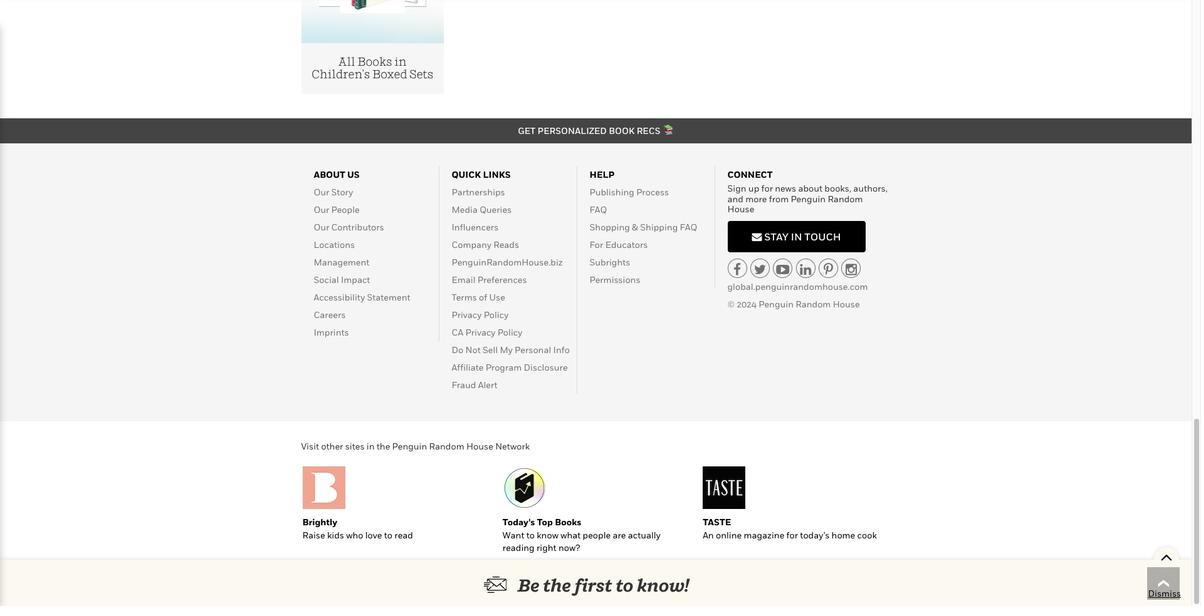 Task type: locate. For each thing, give the bounding box(es) containing it.
1 vertical spatial the
[[543, 576, 571, 596]]

0 vertical spatial in
[[394, 55, 407, 68]]

0 horizontal spatial the
[[377, 441, 390, 452]]

in inside popup button
[[791, 231, 802, 243]]

0 horizontal spatial faq
[[590, 204, 607, 215]]

taste
[[703, 517, 731, 528]]

accessibility
[[314, 292, 365, 303]]

book
[[609, 125, 635, 136]]

raise kids who love to read image
[[303, 467, 345, 510]]

the
[[377, 441, 390, 452], [543, 576, 571, 596]]

affiliate program disclosure link
[[452, 362, 568, 373]]

2 vertical spatial in
[[367, 441, 375, 452]]

house left 'network'
[[466, 441, 493, 452]]

1 horizontal spatial books
[[555, 517, 582, 528]]

books right the all
[[357, 55, 392, 68]]

careers link
[[314, 310, 346, 320]]

house down sign
[[728, 204, 755, 215]]

today's top books image
[[503, 467, 545, 510]]

for educators link
[[590, 239, 648, 250]]

policy up do not sell my personal info link
[[498, 327, 522, 338]]

for inside connect sign up for news about books, authors, and more from penguin random house
[[761, 183, 773, 194]]

publishing process link
[[590, 187, 669, 197]]

penguin
[[791, 193, 826, 204], [759, 299, 794, 310], [392, 441, 427, 452]]

1 vertical spatial house
[[833, 299, 860, 310]]

faq link
[[590, 204, 607, 215]]

the right be
[[543, 576, 571, 596]]

1 horizontal spatial for
[[787, 530, 798, 541]]

personalized
[[538, 125, 607, 136]]

network
[[495, 441, 530, 452]]

penguin right sites
[[392, 441, 427, 452]]

1 horizontal spatial house
[[728, 204, 755, 215]]

quick
[[452, 169, 481, 180]]

news
[[775, 183, 796, 194]]

1 horizontal spatial faq
[[680, 222, 698, 232]]

online
[[716, 530, 742, 541]]

our down our story on the top left
[[314, 204, 329, 215]]

1 horizontal spatial in
[[394, 55, 407, 68]]

today's
[[800, 530, 830, 541]]

social impact
[[314, 274, 370, 285]]

home
[[832, 530, 855, 541]]

management link
[[314, 257, 370, 268]]

for right up
[[761, 183, 773, 194]]

sell
[[483, 345, 498, 355]]

1 our from the top
[[314, 187, 329, 197]]

penguin down global.penguinrandomhouse.com
[[759, 299, 794, 310]]

to
[[384, 530, 393, 541], [527, 530, 535, 541], [616, 576, 633, 596]]

partnerships link
[[452, 187, 505, 197]]

the right sites
[[377, 441, 390, 452]]

&
[[632, 222, 638, 232]]

0 vertical spatial random
[[828, 193, 863, 204]]

statement
[[367, 292, 410, 303]]

children's
[[312, 68, 370, 81]]

2 our from the top
[[314, 204, 329, 215]]

2 vertical spatial our
[[314, 222, 329, 232]]

reads
[[494, 239, 519, 250]]

our down about
[[314, 187, 329, 197]]

love
[[365, 530, 382, 541]]

locations link
[[314, 239, 355, 250]]

faq right shipping
[[680, 222, 698, 232]]

policy
[[484, 310, 509, 320], [498, 327, 522, 338]]

use
[[489, 292, 505, 303]]

envelope image
[[752, 232, 762, 242]]

our
[[314, 187, 329, 197], [314, 204, 329, 215], [314, 222, 329, 232]]

queries
[[480, 204, 512, 215]]

in right sites
[[367, 441, 375, 452]]

2 vertical spatial house
[[466, 441, 493, 452]]

info
[[553, 345, 570, 355]]

other
[[321, 441, 343, 452]]

touch
[[805, 231, 841, 243]]

2 vertical spatial random
[[429, 441, 464, 452]]

3 our from the top
[[314, 222, 329, 232]]

2 horizontal spatial house
[[833, 299, 860, 310]]

sites
[[345, 441, 365, 452]]

0 vertical spatial house
[[728, 204, 755, 215]]

imprints link
[[314, 327, 349, 338]]

our up locations link
[[314, 222, 329, 232]]

stay in touch
[[762, 231, 841, 243]]

0 horizontal spatial to
[[384, 530, 393, 541]]

0 vertical spatial for
[[761, 183, 773, 194]]

to right want
[[527, 530, 535, 541]]

policy down use on the top
[[484, 310, 509, 320]]

quick links
[[452, 169, 511, 180]]

books up what at bottom
[[555, 517, 582, 528]]

affiliate program disclosure
[[452, 362, 568, 373]]

in right stay
[[791, 231, 802, 243]]

1 horizontal spatial the
[[543, 576, 571, 596]]

know!
[[637, 576, 689, 596]]

about us link
[[314, 169, 360, 180]]

2 horizontal spatial in
[[791, 231, 802, 243]]

shopping & shipping faq
[[590, 222, 698, 232]]

random
[[828, 193, 863, 204], [796, 299, 831, 310], [429, 441, 464, 452]]

in
[[394, 55, 407, 68], [791, 231, 802, 243], [367, 441, 375, 452]]

not
[[466, 345, 481, 355]]

0 horizontal spatial house
[[466, 441, 493, 452]]

random inside connect sign up for news about books, authors, and more from penguin random house
[[828, 193, 863, 204]]

what
[[561, 530, 581, 541]]

get personalized book recs 📚 link
[[518, 125, 674, 136]]

process
[[637, 187, 669, 197]]

publishing process
[[590, 187, 669, 197]]

affiliate
[[452, 362, 484, 373]]

sets
[[410, 68, 433, 81]]

expand/collapse sign up banner image
[[1161, 548, 1173, 567]]

us
[[347, 169, 360, 180]]

people
[[583, 530, 611, 541]]

1 vertical spatial our
[[314, 204, 329, 215]]

social impact link
[[314, 274, 370, 285]]

books inside the "today's top books want to know what people are actually reading right now?"
[[555, 517, 582, 528]]

faq up shopping
[[590, 204, 607, 215]]

who
[[346, 530, 363, 541]]

1 horizontal spatial to
[[527, 530, 535, 541]]

imprints
[[314, 327, 349, 338]]

our contributors
[[314, 222, 384, 232]]

1 vertical spatial in
[[791, 231, 802, 243]]

in inside all books in children's boxed sets
[[394, 55, 407, 68]]

1 vertical spatial for
[[787, 530, 798, 541]]

0 vertical spatial penguin
[[791, 193, 826, 204]]

help
[[590, 169, 615, 180]]

penguin right from
[[791, 193, 826, 204]]

0 vertical spatial our
[[314, 187, 329, 197]]

to inside the "today's top books want to know what people are actually reading right now?"
[[527, 530, 535, 541]]

to right first
[[616, 576, 633, 596]]

2 vertical spatial penguin
[[392, 441, 427, 452]]

0 horizontal spatial for
[[761, 183, 773, 194]]

for left 'today's'
[[787, 530, 798, 541]]

1 vertical spatial policy
[[498, 327, 522, 338]]

connect sign up for news about books, authors, and more from penguin random house
[[728, 169, 888, 215]]

company reads link
[[452, 239, 519, 250]]

raise
[[303, 530, 325, 541]]

subrights link
[[590, 257, 630, 268]]

to right love
[[384, 530, 393, 541]]

partnerships
[[452, 187, 505, 197]]

fraud
[[452, 380, 476, 390]]

fraud alert
[[452, 380, 498, 390]]

to inside brightly raise kids who love to read
[[384, 530, 393, 541]]

0 horizontal spatial books
[[357, 55, 392, 68]]

about
[[798, 183, 823, 194]]

influencers link
[[452, 222, 499, 232]]

from
[[769, 193, 789, 204]]

1 vertical spatial books
[[555, 517, 582, 528]]

visit us on facebook image
[[734, 263, 741, 277]]

privacy down privacy policy link
[[466, 327, 496, 338]]

house down visit us on instagram image
[[833, 299, 860, 310]]

privacy
[[452, 310, 482, 320], [466, 327, 496, 338]]

reading
[[503, 543, 535, 553]]

0 vertical spatial books
[[357, 55, 392, 68]]

0 vertical spatial the
[[377, 441, 390, 452]]

visit us on linkedin image
[[800, 263, 811, 277]]

in left sets
[[394, 55, 407, 68]]

want
[[503, 530, 524, 541]]

do not sell my personal info link
[[452, 345, 570, 355]]

books inside all books in children's boxed sets
[[357, 55, 392, 68]]

privacy down terms
[[452, 310, 482, 320]]

0 vertical spatial privacy
[[452, 310, 482, 320]]

brightly raise kids who love to read
[[303, 517, 413, 541]]



Task type: describe. For each thing, give the bounding box(es) containing it.
house inside connect sign up for news about books, authors, and more from penguin random house
[[728, 204, 755, 215]]

recs
[[637, 125, 661, 136]]

penguinrandomhouse.biz link
[[452, 257, 563, 268]]

visit us on pinterest image
[[824, 263, 833, 277]]

our for our contributors
[[314, 222, 329, 232]]

stay in touch button
[[728, 221, 866, 253]]

top
[[537, 517, 553, 528]]

do not sell my personal info
[[452, 345, 570, 355]]

kids
[[327, 530, 344, 541]]

email preferences
[[452, 274, 527, 285]]

an
[[703, 530, 714, 541]]

children's boxed sets image
[[319, 0, 426, 13]]

visit us on instagram image
[[846, 263, 857, 277]]

for inside taste an online magazine for today's home cook
[[787, 530, 798, 541]]

now?
[[559, 543, 580, 553]]

be the first to know!
[[518, 576, 689, 596]]

connect
[[728, 169, 773, 180]]

1 vertical spatial random
[[796, 299, 831, 310]]

sign
[[728, 183, 746, 194]]

penguinrandomhouse.biz
[[452, 257, 563, 268]]

magazine
[[744, 530, 785, 541]]

penguin inside connect sign up for news about books, authors, and more from penguin random house
[[791, 193, 826, 204]]

shipping
[[640, 222, 678, 232]]

email
[[452, 274, 476, 285]]

0 horizontal spatial in
[[367, 441, 375, 452]]

visit
[[301, 441, 319, 452]]

more
[[746, 193, 767, 204]]

educators
[[605, 239, 648, 250]]

brightly
[[303, 517, 337, 528]]

our for our story
[[314, 187, 329, 197]]

1 vertical spatial penguin
[[759, 299, 794, 310]]

dismiss
[[1148, 589, 1181, 599]]

program
[[486, 362, 522, 373]]

all books in children's boxed sets
[[312, 55, 433, 81]]

global.penguinrandomhouse.com link
[[728, 282, 868, 292]]

1 vertical spatial privacy
[[466, 327, 496, 338]]

today's top books want to know what people are actually reading right now?
[[503, 517, 661, 553]]

privacy policy link
[[452, 310, 509, 320]]

our story
[[314, 187, 353, 197]]

company reads
[[452, 239, 519, 250]]

media
[[452, 204, 478, 215]]

subrights
[[590, 257, 630, 268]]

email preferences link
[[452, 274, 527, 285]]

for
[[590, 239, 603, 250]]

our for our people
[[314, 204, 329, 215]]

books,
[[825, 183, 852, 194]]

story
[[331, 187, 353, 197]]

ca privacy policy
[[452, 327, 522, 338]]

terms of use link
[[452, 292, 505, 303]]

impact
[[341, 274, 370, 285]]

get personalized book recs 📚
[[518, 125, 674, 136]]

management
[[314, 257, 370, 268]]

visit us on twitter image
[[754, 263, 766, 277]]

permissions
[[590, 274, 641, 285]]

terms of use
[[452, 292, 505, 303]]

and
[[728, 193, 744, 204]]

publishing
[[590, 187, 635, 197]]

media queries
[[452, 204, 512, 215]]

© 2024 penguin random house
[[728, 299, 860, 310]]

my
[[500, 345, 513, 355]]

actually
[[628, 530, 661, 541]]

fraud alert link
[[452, 380, 498, 390]]

preferences
[[478, 274, 527, 285]]

dismiss link
[[1148, 588, 1181, 601]]

contributors
[[331, 222, 384, 232]]

company
[[452, 239, 492, 250]]

visit us on youtube image
[[776, 263, 790, 277]]

1 vertical spatial faq
[[680, 222, 698, 232]]

ca privacy policy link
[[452, 327, 522, 338]]

about us
[[314, 169, 360, 180]]

right
[[537, 543, 557, 553]]

our people
[[314, 204, 360, 215]]

privacy policy
[[452, 310, 509, 320]]

ca
[[452, 327, 464, 338]]

of
[[479, 292, 487, 303]]

2024
[[737, 299, 757, 310]]

0 vertical spatial policy
[[484, 310, 509, 320]]

up
[[749, 183, 759, 194]]

0 vertical spatial faq
[[590, 204, 607, 215]]

people
[[331, 204, 360, 215]]

accessibility statement link
[[314, 292, 410, 303]]

for educators
[[590, 239, 648, 250]]

2 horizontal spatial to
[[616, 576, 633, 596]]

all
[[338, 55, 355, 68]]

📚
[[663, 125, 674, 136]]

an online magazine for today's home cook image
[[703, 467, 746, 510]]

locations
[[314, 239, 355, 250]]

boxed
[[372, 68, 407, 81]]

stay
[[764, 231, 789, 243]]



Task type: vqa. For each thing, say whether or not it's contained in the screenshot.
Our
yes



